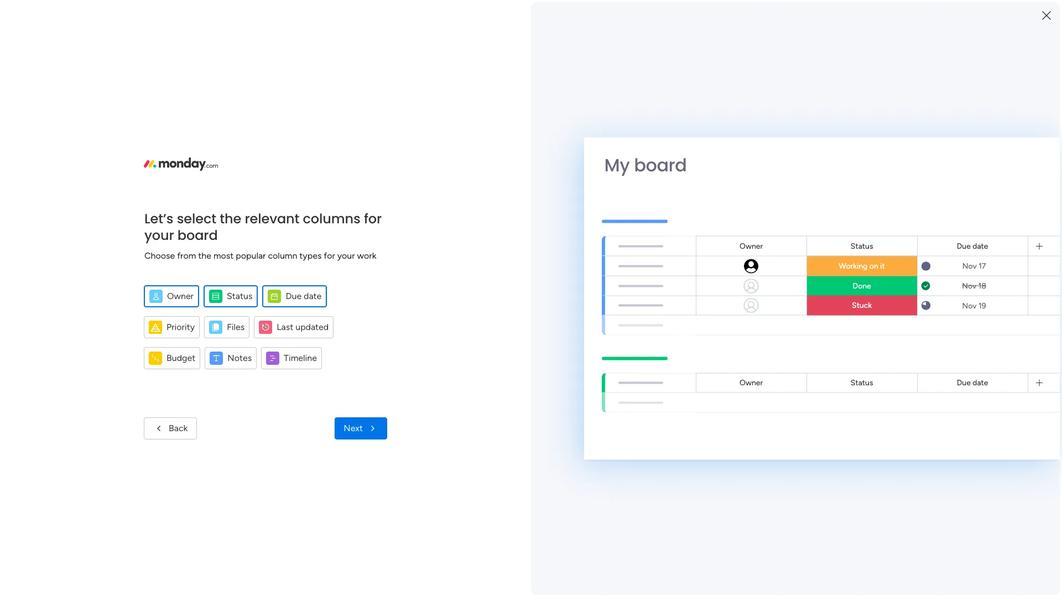 Task type: vqa. For each thing, say whether or not it's contained in the screenshot.
help image in the top of the page
yes



Task type: describe. For each thing, give the bounding box(es) containing it.
files
[[227, 322, 245, 332]]

search everything image
[[969, 8, 980, 19]]

getting started element
[[853, 420, 1019, 464]]

let's
[[144, 210, 174, 228]]

timeline button
[[261, 347, 322, 370]]

priority button
[[144, 316, 200, 339]]

component image
[[257, 350, 266, 360]]

made
[[885, 339, 907, 349]]

1 vertical spatial your
[[338, 250, 355, 261]]

desktop
[[907, 131, 938, 141]]

templates inside explore templates button
[[932, 363, 971, 374]]

next
[[344, 423, 363, 434]]

help
[[896, 484, 913, 494]]

0 vertical spatial due date
[[958, 241, 989, 251]]

popular
[[236, 250, 266, 261]]

workspace image
[[223, 334, 249, 361]]

your inside boost your workflow in minutes with ready-made templates
[[884, 325, 902, 336]]

my for my workspaces
[[220, 302, 234, 314]]

due date button
[[263, 285, 327, 308]]

owner inside button
[[167, 291, 194, 301]]

my board
[[605, 153, 687, 177]]

with
[[986, 325, 1003, 336]]

in
[[943, 325, 950, 336]]

my workspaces
[[220, 302, 291, 314]]

management for work management
[[290, 350, 339, 360]]

column
[[268, 250, 297, 261]]

2 vertical spatial due date
[[958, 378, 989, 388]]

0 horizontal spatial for
[[324, 250, 335, 261]]

0 vertical spatial date
[[973, 241, 989, 251]]

0 vertical spatial owner
[[740, 241, 763, 251]]

templates image image
[[862, 239, 1009, 315]]

check circle image
[[869, 104, 876, 112]]

setup account
[[880, 103, 936, 113]]

owner button
[[144, 285, 199, 308]]

back button
[[144, 418, 197, 440]]

invite members image
[[917, 8, 928, 19]]

0 vertical spatial due
[[958, 241, 971, 251]]

enable
[[880, 131, 905, 141]]

support
[[946, 497, 973, 506]]

notifications image
[[869, 8, 880, 19]]

0 vertical spatial status
[[851, 241, 874, 251]]

let's select the relevant columns for your board
[[144, 210, 382, 244]]

m
[[230, 339, 241, 355]]

boost your workflow in minutes with ready-made templates
[[859, 325, 1003, 349]]

explore templates
[[900, 363, 971, 374]]

upload your photo link
[[869, 116, 1019, 128]]

account
[[905, 103, 936, 113]]

boost
[[859, 325, 882, 336]]

minutes
[[952, 325, 984, 336]]

explore
[[900, 363, 929, 374]]

upload
[[880, 117, 907, 127]]

help center element
[[853, 473, 1019, 517]]

inbox image
[[893, 8, 904, 19]]

notifications
[[940, 131, 989, 141]]

due inside button
[[286, 291, 302, 301]]

my for my board
[[605, 153, 630, 177]]

project management
[[234, 203, 320, 213]]

public board image
[[218, 202, 230, 214]]

undefined column icon image for priority
[[149, 321, 162, 334]]

undefined column icon image for last updated
[[259, 321, 273, 334]]



Task type: locate. For each thing, give the bounding box(es) containing it.
most
[[214, 250, 234, 261]]

for
[[364, 210, 382, 228], [324, 250, 335, 261]]

the for relevant
[[220, 210, 242, 228]]

work for work management > main workspace
[[232, 221, 249, 230]]

1 horizontal spatial undefined column icon image
[[209, 321, 223, 334]]

circle o image
[[869, 118, 876, 126]]

main up component image
[[257, 335, 278, 347]]

templates inside boost your workflow in minutes with ready-made templates
[[909, 339, 949, 349]]

work
[[232, 221, 249, 230], [357, 250, 377, 261], [270, 350, 288, 360]]

notes
[[228, 353, 252, 363]]

workspace right >
[[324, 221, 361, 230]]

help image
[[993, 8, 1004, 19]]

0 horizontal spatial work
[[232, 221, 249, 230]]

your up choose
[[144, 226, 174, 244]]

0 horizontal spatial the
[[198, 250, 211, 261]]

for inside the let's select the relevant columns for your board
[[364, 210, 382, 228]]

choose
[[144, 250, 175, 261]]

photo
[[928, 117, 950, 127]]

0 vertical spatial management
[[251, 221, 296, 230]]

3 undefined column icon image from the left
[[259, 321, 273, 334]]

1 vertical spatial main
[[257, 335, 278, 347]]

the right select
[[220, 210, 242, 228]]

templates right explore at right
[[932, 363, 971, 374]]

2 vertical spatial status
[[851, 378, 874, 388]]

1 horizontal spatial main
[[305, 221, 322, 230]]

status inside status button
[[227, 291, 253, 301]]

due
[[958, 241, 971, 251], [286, 291, 302, 301], [958, 378, 971, 388]]

2 vertical spatial your
[[884, 325, 902, 336]]

management down main workspace
[[290, 350, 339, 360]]

1 undefined column icon image from the left
[[149, 321, 162, 334]]

setup account link
[[869, 102, 1019, 114]]

templates
[[909, 339, 949, 349], [932, 363, 971, 374]]

1 horizontal spatial board
[[635, 153, 687, 177]]

setup
[[880, 103, 903, 113]]

work down columns
[[357, 250, 377, 261]]

status button
[[204, 285, 258, 308]]

1 vertical spatial for
[[324, 250, 335, 261]]

0 vertical spatial workspace
[[324, 221, 361, 230]]

last
[[277, 322, 294, 332]]

work management
[[270, 350, 339, 360]]

0 horizontal spatial board
[[178, 226, 218, 244]]

0 vertical spatial work
[[232, 221, 249, 230]]

files button
[[204, 316, 250, 339]]

last updated button
[[254, 316, 334, 339]]

select
[[177, 210, 217, 228]]

date
[[973, 241, 989, 251], [304, 291, 322, 301], [973, 378, 989, 388]]

undefined column icon image inside files button
[[209, 321, 223, 334]]

2 vertical spatial due
[[958, 378, 971, 388]]

enable desktop notifications
[[880, 131, 989, 141]]

get
[[932, 497, 944, 506]]

1 vertical spatial workspace
[[281, 335, 329, 347]]

choose from the most popular column types for your work
[[144, 250, 377, 261]]

your inside the let's select the relevant columns for your board
[[144, 226, 174, 244]]

from
[[177, 250, 196, 261]]

enable desktop notifications link
[[869, 130, 1019, 142]]

your right the types
[[338, 250, 355, 261]]

your
[[144, 226, 174, 244], [338, 250, 355, 261], [884, 325, 902, 336]]

work right component icon
[[232, 221, 249, 230]]

0 vertical spatial templates
[[909, 339, 949, 349]]

1 vertical spatial board
[[178, 226, 218, 244]]

board inside the let's select the relevant columns for your board
[[178, 226, 218, 244]]

owner
[[740, 241, 763, 251], [167, 291, 194, 301], [740, 378, 763, 388]]

learn
[[896, 497, 915, 506]]

workspace
[[324, 221, 361, 230], [281, 335, 329, 347]]

1 vertical spatial management
[[290, 350, 339, 360]]

1 horizontal spatial my
[[605, 153, 630, 177]]

next button
[[335, 418, 388, 440]]

workspaces navigation
[[8, 107, 108, 125]]

0 vertical spatial my
[[605, 153, 630, 177]]

2 horizontal spatial your
[[884, 325, 902, 336]]

budget
[[167, 353, 196, 363]]

columns
[[303, 210, 361, 228]]

1 vertical spatial date
[[304, 291, 322, 301]]

management down project management
[[251, 221, 296, 230]]

work for work management
[[270, 350, 288, 360]]

undefined column icon image
[[149, 321, 162, 334], [209, 321, 223, 334], [259, 321, 273, 334]]

component image
[[218, 219, 228, 229]]

1 vertical spatial my
[[220, 302, 234, 314]]

for right columns
[[364, 210, 382, 228]]

undefined column icon image inside the priority button
[[149, 321, 162, 334]]

2 horizontal spatial undefined column icon image
[[259, 321, 273, 334]]

management for work management > main workspace
[[251, 221, 296, 230]]

templates down workflow
[[909, 339, 949, 349]]

0 vertical spatial main
[[305, 221, 322, 230]]

explore templates button
[[859, 358, 1012, 380]]

1 vertical spatial templates
[[932, 363, 971, 374]]

2 undefined column icon image from the left
[[209, 321, 223, 334]]

1 vertical spatial due
[[286, 291, 302, 301]]

0 horizontal spatial my
[[220, 302, 234, 314]]

undefined column icon image inside the last updated button
[[259, 321, 273, 334]]

workflow
[[904, 325, 941, 336]]

workspace down last updated
[[281, 335, 329, 347]]

1 horizontal spatial for
[[364, 210, 382, 228]]

center
[[915, 484, 938, 494]]

2 vertical spatial owner
[[740, 378, 763, 388]]

the right from
[[198, 250, 211, 261]]

help center learn and get support
[[896, 484, 973, 506]]

circle o image
[[869, 132, 876, 140]]

board
[[635, 153, 687, 177], [178, 226, 218, 244]]

1 vertical spatial the
[[198, 250, 211, 261]]

types
[[300, 250, 322, 261]]

0 vertical spatial for
[[364, 210, 382, 228]]

management
[[251, 221, 296, 230], [290, 350, 339, 360]]

project
[[234, 203, 264, 213]]

main right >
[[305, 221, 322, 230]]

workspaces
[[236, 302, 291, 314]]

last updated
[[277, 322, 329, 332]]

0 vertical spatial your
[[144, 226, 174, 244]]

1 vertical spatial work
[[357, 250, 377, 261]]

logo image
[[144, 158, 218, 171]]

1 vertical spatial owner
[[167, 291, 194, 301]]

2 vertical spatial date
[[973, 378, 989, 388]]

the inside the let's select the relevant columns for your board
[[220, 210, 242, 228]]

budget button
[[144, 347, 201, 370]]

2 horizontal spatial work
[[357, 250, 377, 261]]

work right component image
[[270, 350, 288, 360]]

undefined column icon image for files
[[209, 321, 223, 334]]

2 vertical spatial work
[[270, 350, 288, 360]]

>
[[298, 221, 303, 230]]

0 horizontal spatial your
[[144, 226, 174, 244]]

1 horizontal spatial the
[[220, 210, 242, 228]]

status
[[851, 241, 874, 251], [227, 291, 253, 301], [851, 378, 874, 388]]

and
[[917, 497, 930, 506]]

undefined column icon image left files
[[209, 321, 223, 334]]

priority
[[167, 322, 195, 332]]

jacob simon image
[[1032, 4, 1050, 22]]

timeline
[[284, 353, 317, 363]]

close my workspaces image
[[204, 301, 218, 314]]

your
[[909, 117, 926, 127]]

back
[[169, 423, 188, 434]]

main workspace
[[257, 335, 329, 347]]

1 horizontal spatial your
[[338, 250, 355, 261]]

1 horizontal spatial work
[[270, 350, 288, 360]]

1 vertical spatial status
[[227, 291, 253, 301]]

main
[[305, 221, 322, 230], [257, 335, 278, 347]]

0 horizontal spatial undefined column icon image
[[149, 321, 162, 334]]

1 vertical spatial due date
[[286, 291, 322, 301]]

undefined column icon image left priority
[[149, 321, 162, 334]]

date inside button
[[304, 291, 322, 301]]

due date
[[958, 241, 989, 251], [286, 291, 322, 301], [958, 378, 989, 388]]

apps image
[[942, 8, 953, 19]]

notes button
[[205, 347, 257, 370]]

for right the types
[[324, 250, 335, 261]]

ready-
[[859, 339, 885, 349]]

0 vertical spatial the
[[220, 210, 242, 228]]

undefined column icon image left last
[[259, 321, 273, 334]]

my
[[605, 153, 630, 177], [220, 302, 234, 314]]

relevant
[[245, 210, 300, 228]]

due date inside button
[[286, 291, 322, 301]]

updated
[[296, 322, 329, 332]]

the for most
[[198, 250, 211, 261]]

the
[[220, 210, 242, 228], [198, 250, 211, 261]]

work management > main workspace
[[232, 221, 361, 230]]

your up made
[[884, 325, 902, 336]]

upload your photo
[[880, 117, 950, 127]]

management
[[266, 203, 320, 213]]

0 horizontal spatial main
[[257, 335, 278, 347]]

0 vertical spatial board
[[635, 153, 687, 177]]



